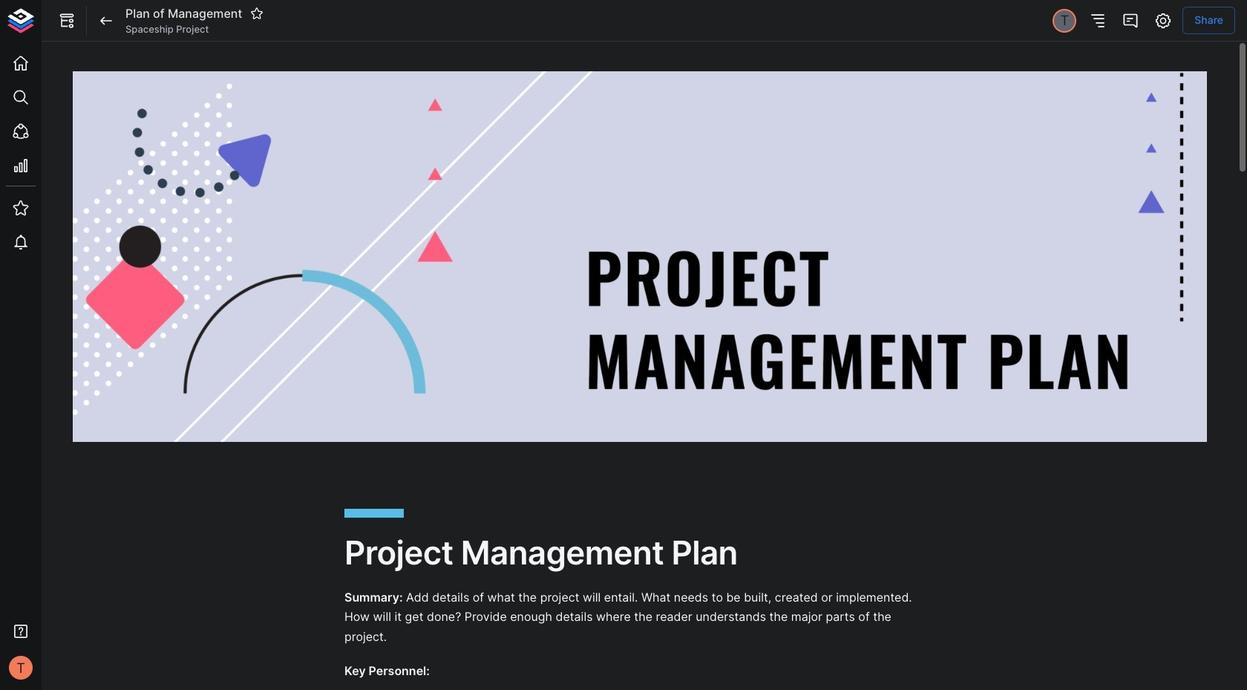 Task type: describe. For each thing, give the bounding box(es) containing it.
comments image
[[1122, 12, 1140, 29]]

settings image
[[1155, 12, 1173, 29]]

favorite image
[[251, 7, 264, 20]]

go back image
[[97, 12, 115, 29]]



Task type: locate. For each thing, give the bounding box(es) containing it.
table of contents image
[[1090, 12, 1108, 29]]

show wiki image
[[58, 12, 76, 29]]



Task type: vqa. For each thing, say whether or not it's contained in the screenshot.
SETTINGS image at top right
yes



